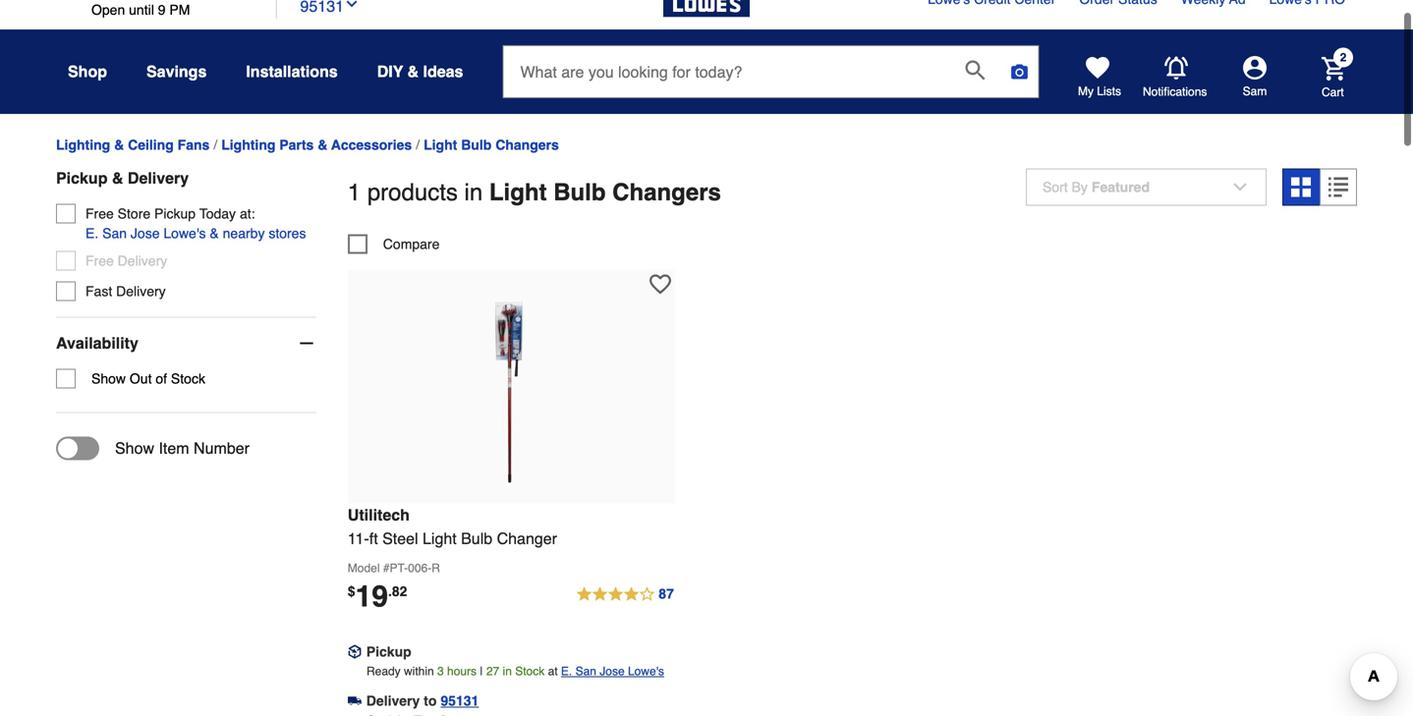 Task type: vqa. For each thing, say whether or not it's contained in the screenshot.
Lowe's in the button
yes



Task type: describe. For each thing, give the bounding box(es) containing it.
light bulb changers link
[[424, 137, 559, 153]]

until
[[129, 2, 154, 18]]

free for free store pickup today at:
[[85, 206, 114, 222]]

pickup for pickup
[[366, 644, 411, 660]]

stores
[[269, 226, 306, 241]]

at
[[548, 665, 558, 678]]

lowe's home improvement lists image
[[1086, 56, 1109, 80]]

products
[[367, 179, 458, 206]]

availability button
[[56, 318, 316, 369]]

free store pickup today at:
[[85, 206, 255, 222]]

utilitech
[[348, 506, 410, 524]]

my lists
[[1078, 85, 1121, 98]]

1 vertical spatial light
[[489, 179, 547, 206]]

1 vertical spatial san
[[575, 665, 596, 678]]

bulb inside lighting & ceiling fans / lighting parts & accessories / light bulb changers
[[461, 137, 492, 153]]

delivery up "fast delivery"
[[118, 253, 167, 269]]

model
[[348, 562, 380, 575]]

1 horizontal spatial pickup
[[154, 206, 196, 222]]

|
[[480, 665, 483, 678]]

1
[[348, 179, 361, 206]]

95131
[[441, 693, 479, 709]]

jose inside button
[[131, 226, 160, 241]]

diy & ideas button
[[377, 54, 463, 89]]

show out of stock
[[91, 371, 205, 387]]

ideas
[[423, 62, 463, 81]]

light inside lighting & ceiling fans / lighting parts & accessories / light bulb changers
[[424, 137, 457, 153]]

ceiling
[[128, 137, 174, 153]]

show item number
[[115, 439, 250, 458]]

heart outline image
[[649, 274, 671, 295]]

lighting parts & accessories link
[[221, 137, 412, 153]]

my
[[1078, 85, 1094, 98]]

.82
[[388, 584, 407, 599]]

e. san jose lowe's & nearby stores button
[[85, 224, 306, 243]]

ft
[[369, 530, 378, 548]]

shop button
[[68, 54, 107, 89]]

savings
[[146, 62, 207, 81]]

changers inside lighting & ceiling fans / lighting parts & accessories / light bulb changers
[[495, 137, 559, 153]]

27
[[486, 665, 499, 678]]

installations button
[[246, 54, 338, 89]]

pt-
[[390, 562, 408, 575]]

parts
[[279, 137, 314, 153]]

0 horizontal spatial in
[[464, 179, 483, 206]]

1 horizontal spatial e.
[[561, 665, 572, 678]]

free for free delivery
[[85, 253, 114, 269]]

1 vertical spatial lowe's
[[628, 665, 664, 678]]

out
[[130, 371, 152, 387]]

availability
[[56, 334, 138, 352]]

2 / from the left
[[416, 137, 420, 153]]

to
[[424, 693, 437, 709]]

nearby
[[223, 226, 265, 241]]

2 lighting from the left
[[221, 137, 276, 153]]

chevron down image
[[344, 0, 360, 12]]

accessories
[[331, 137, 412, 153]]

delivery down 'ceiling'
[[128, 169, 189, 187]]

steel
[[382, 530, 418, 548]]

1 horizontal spatial changers
[[612, 179, 721, 206]]

1 horizontal spatial stock
[[515, 665, 545, 678]]

hours
[[447, 665, 477, 678]]

r
[[432, 562, 440, 575]]

fast
[[85, 284, 112, 299]]

1 lighting from the left
[[56, 137, 110, 153]]

my lists link
[[1078, 56, 1121, 99]]

1 / from the left
[[214, 137, 217, 153]]

lighting & ceiling fans link
[[56, 137, 210, 153]]

fans
[[178, 137, 210, 153]]

utilitech 11-ft steel light bulb changer image
[[403, 279, 619, 496]]

lowe's home improvement notification center image
[[1165, 56, 1188, 80]]

of
[[156, 371, 167, 387]]

#
[[383, 562, 390, 575]]

& right parts
[[318, 137, 328, 153]]

minus image
[[297, 334, 316, 353]]

compare
[[383, 236, 440, 252]]

at:
[[240, 206, 255, 222]]

pickup & delivery
[[56, 169, 189, 187]]

changer
[[497, 530, 557, 548]]

1 vertical spatial jose
[[600, 665, 625, 678]]

within
[[404, 665, 434, 678]]

bulb inside utilitech 11-ft steel light bulb changer
[[461, 530, 492, 548]]

show item number element
[[56, 437, 250, 460]]

pickup for pickup & delivery
[[56, 169, 108, 187]]



Task type: locate. For each thing, give the bounding box(es) containing it.
ready within 3 hours | 27 in stock at e. san jose lowe's
[[367, 665, 664, 678]]

006-
[[408, 562, 432, 575]]

1 vertical spatial changers
[[612, 179, 721, 206]]

$
[[348, 584, 355, 599]]

1 vertical spatial bulb
[[553, 179, 606, 206]]

fast delivery
[[85, 284, 166, 299]]

truck filled image
[[348, 694, 361, 708]]

$ 19 .82
[[348, 580, 407, 614]]

lists
[[1097, 85, 1121, 98]]

e. san jose lowe's button
[[561, 662, 664, 681]]

open
[[91, 2, 125, 18]]

0 vertical spatial e.
[[85, 226, 99, 241]]

1 horizontal spatial lighting
[[221, 137, 276, 153]]

87
[[659, 586, 674, 602]]

camera image
[[1010, 62, 1029, 82]]

show inside show item number "element"
[[115, 439, 154, 458]]

1 horizontal spatial in
[[503, 665, 512, 678]]

& left 'ceiling'
[[114, 137, 124, 153]]

shop
[[68, 62, 107, 81]]

0 vertical spatial in
[[464, 179, 483, 206]]

4 stars image
[[575, 583, 675, 607]]

grid view image
[[1291, 177, 1311, 197]]

free delivery
[[85, 253, 167, 269]]

pickup up ready
[[366, 644, 411, 660]]

2
[[1340, 51, 1347, 64]]

2 free from the top
[[85, 253, 114, 269]]

0 vertical spatial jose
[[131, 226, 160, 241]]

show left out
[[91, 371, 126, 387]]

& for delivery
[[112, 169, 123, 187]]

& down today
[[210, 226, 219, 241]]

san
[[102, 226, 127, 241], [575, 665, 596, 678]]

0 vertical spatial show
[[91, 371, 126, 387]]

Search Query text field
[[504, 46, 950, 97]]

3
[[437, 665, 444, 678]]

bulb
[[461, 137, 492, 153], [553, 179, 606, 206], [461, 530, 492, 548]]

cart
[[1322, 85, 1344, 99]]

pickup
[[56, 169, 108, 187], [154, 206, 196, 222], [366, 644, 411, 660]]

changers up 1 products in light bulb changers
[[495, 137, 559, 153]]

& for ideas
[[407, 62, 419, 81]]

0 horizontal spatial /
[[214, 137, 217, 153]]

light up products
[[424, 137, 457, 153]]

changers
[[495, 137, 559, 153], [612, 179, 721, 206]]

0 vertical spatial lowe's
[[163, 226, 206, 241]]

1 free from the top
[[85, 206, 114, 222]]

in right 27
[[503, 665, 512, 678]]

pickup up e. san jose lowe's & nearby stores
[[154, 206, 196, 222]]

list view image
[[1329, 177, 1348, 197]]

delivery
[[128, 169, 189, 187], [118, 253, 167, 269], [116, 284, 166, 299], [366, 693, 420, 709]]

& inside button
[[407, 62, 419, 81]]

show left item
[[115, 439, 154, 458]]

lighting
[[56, 137, 110, 153], [221, 137, 276, 153]]

ready
[[367, 665, 401, 678]]

& down lighting & ceiling fans 'link'
[[112, 169, 123, 187]]

free
[[85, 206, 114, 222], [85, 253, 114, 269]]

e.
[[85, 226, 99, 241], [561, 665, 572, 678]]

search image
[[965, 60, 985, 80]]

95131 button
[[441, 691, 479, 711]]

1 horizontal spatial /
[[416, 137, 420, 153]]

item
[[159, 439, 189, 458]]

1 vertical spatial pickup
[[154, 206, 196, 222]]

store
[[118, 206, 150, 222]]

utilitech 11-ft steel light bulb changer
[[348, 506, 557, 548]]

0 vertical spatial free
[[85, 206, 114, 222]]

None search field
[[503, 45, 1039, 116]]

jose right at at left bottom
[[600, 665, 625, 678]]

free left store
[[85, 206, 114, 222]]

0 horizontal spatial jose
[[131, 226, 160, 241]]

2 vertical spatial light
[[423, 530, 457, 548]]

notifications
[[1143, 85, 1207, 99]]

show
[[91, 371, 126, 387], [115, 439, 154, 458]]

san right at at left bottom
[[575, 665, 596, 678]]

0 horizontal spatial lighting
[[56, 137, 110, 153]]

light down light bulb changers link
[[489, 179, 547, 206]]

light up "r"
[[423, 530, 457, 548]]

today
[[199, 206, 236, 222]]

stock
[[171, 371, 205, 387], [515, 665, 545, 678]]

actual price $19.82 element
[[348, 580, 407, 614]]

lowe's inside button
[[163, 226, 206, 241]]

diy
[[377, 62, 403, 81]]

/ right accessories
[[416, 137, 420, 153]]

lowe's
[[163, 226, 206, 241], [628, 665, 664, 678]]

san inside button
[[102, 226, 127, 241]]

1 vertical spatial stock
[[515, 665, 545, 678]]

11-
[[348, 530, 369, 548]]

e. san jose lowe's & nearby stores
[[85, 226, 306, 241]]

open until 9 pm
[[91, 2, 190, 18]]

delivery down ready
[[366, 693, 420, 709]]

changers up 'heart outline' image
[[612, 179, 721, 206]]

in
[[464, 179, 483, 206], [503, 665, 512, 678]]

show for show item number
[[115, 439, 154, 458]]

lighting up pickup & delivery
[[56, 137, 110, 153]]

0 horizontal spatial changers
[[495, 137, 559, 153]]

show for show out of stock
[[91, 371, 126, 387]]

19
[[355, 580, 388, 614]]

5013070241 element
[[348, 234, 440, 254]]

jose down store
[[131, 226, 160, 241]]

number
[[194, 439, 250, 458]]

light
[[424, 137, 457, 153], [489, 179, 547, 206], [423, 530, 457, 548]]

& right diy
[[407, 62, 419, 81]]

0 vertical spatial bulb
[[461, 137, 492, 153]]

2 vertical spatial bulb
[[461, 530, 492, 548]]

diy & ideas
[[377, 62, 463, 81]]

9
[[158, 2, 166, 18]]

model # pt-006-r
[[348, 562, 440, 575]]

0 horizontal spatial stock
[[171, 371, 205, 387]]

& inside button
[[210, 226, 219, 241]]

stock left at at left bottom
[[515, 665, 545, 678]]

&
[[407, 62, 419, 81], [114, 137, 124, 153], [318, 137, 328, 153], [112, 169, 123, 187], [210, 226, 219, 241]]

& for ceiling
[[114, 137, 124, 153]]

pickup down lighting & ceiling fans 'link'
[[56, 169, 108, 187]]

0 horizontal spatial san
[[102, 226, 127, 241]]

lighting left parts
[[221, 137, 276, 153]]

1 products in light bulb changers
[[348, 179, 721, 206]]

1 horizontal spatial san
[[575, 665, 596, 678]]

lowe's down free store pickup today at:
[[163, 226, 206, 241]]

2 horizontal spatial pickup
[[366, 644, 411, 660]]

in down light bulb changers link
[[464, 179, 483, 206]]

e. inside button
[[85, 226, 99, 241]]

light inside utilitech 11-ft steel light bulb changer
[[423, 530, 457, 548]]

1 vertical spatial show
[[115, 439, 154, 458]]

1 horizontal spatial jose
[[600, 665, 625, 678]]

sam
[[1243, 85, 1267, 98]]

0 horizontal spatial lowe's
[[163, 226, 206, 241]]

/ right fans
[[214, 137, 217, 153]]

savings button
[[146, 54, 207, 89]]

san down store
[[102, 226, 127, 241]]

e. right at at left bottom
[[561, 665, 572, 678]]

installations
[[246, 62, 338, 81]]

0 vertical spatial stock
[[171, 371, 205, 387]]

pm
[[169, 2, 190, 18]]

87 button
[[575, 583, 675, 607]]

sam button
[[1208, 56, 1302, 99]]

lowe's home improvement logo image
[[663, 0, 750, 41]]

2 vertical spatial pickup
[[366, 644, 411, 660]]

pickup image
[[348, 645, 361, 659]]

0 horizontal spatial e.
[[85, 226, 99, 241]]

e. up free delivery
[[85, 226, 99, 241]]

0 vertical spatial light
[[424, 137, 457, 153]]

0 vertical spatial pickup
[[56, 169, 108, 187]]

0 horizontal spatial pickup
[[56, 169, 108, 187]]

delivery down free delivery
[[116, 284, 166, 299]]

0 vertical spatial san
[[102, 226, 127, 241]]

jose
[[131, 226, 160, 241], [600, 665, 625, 678]]

free up fast at the left top
[[85, 253, 114, 269]]

stock right of
[[171, 371, 205, 387]]

1 vertical spatial free
[[85, 253, 114, 269]]

lowe's down 4 stars image on the bottom left
[[628, 665, 664, 678]]

1 horizontal spatial lowe's
[[628, 665, 664, 678]]

lighting & ceiling fans / lighting parts & accessories / light bulb changers
[[56, 137, 559, 153]]

delivery to 95131
[[366, 693, 479, 709]]

lowe's home improvement cart image
[[1322, 57, 1345, 80]]

1 vertical spatial in
[[503, 665, 512, 678]]

1 vertical spatial e.
[[561, 665, 572, 678]]

/
[[214, 137, 217, 153], [416, 137, 420, 153]]

0 vertical spatial changers
[[495, 137, 559, 153]]



